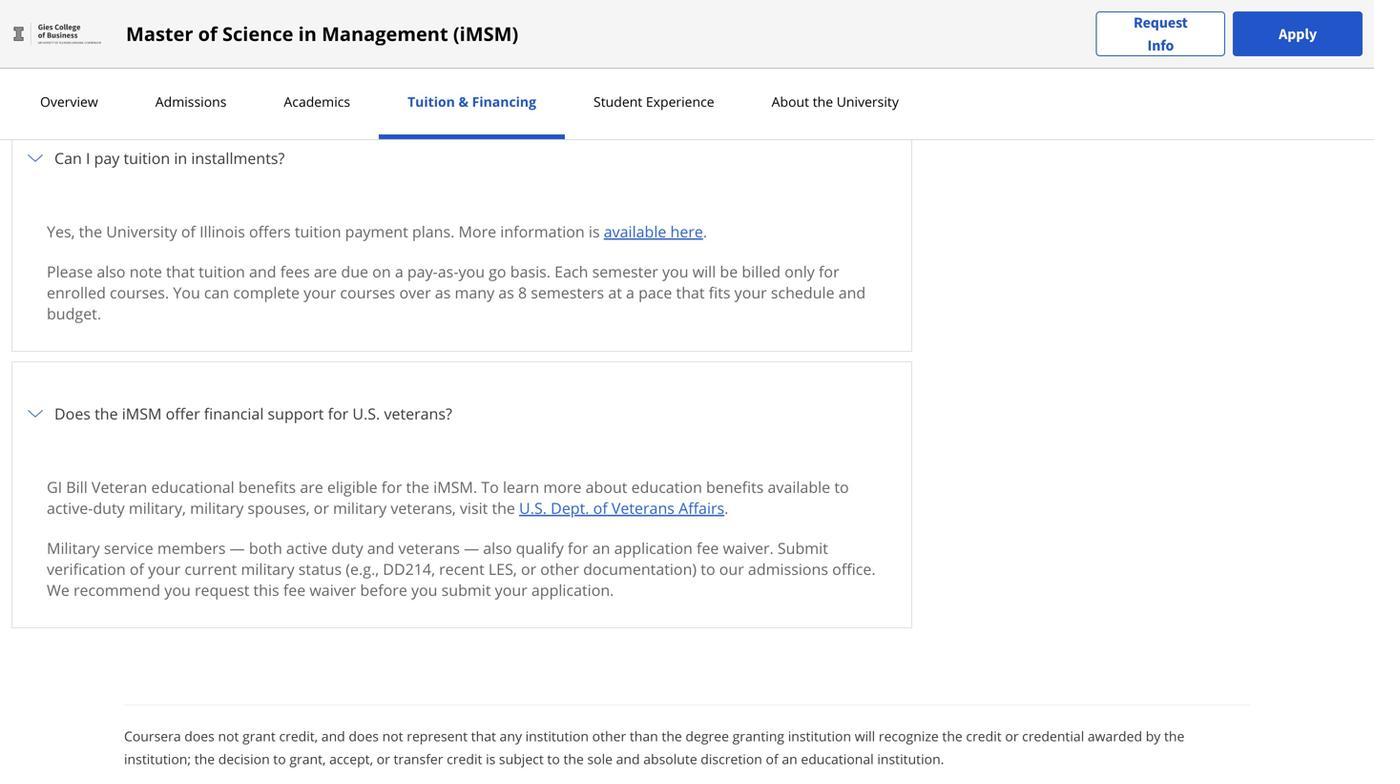 Task type: locate. For each thing, give the bounding box(es) containing it.
1 vertical spatial a
[[395, 261, 403, 282]]

an up documentation) on the bottom of the page
[[592, 538, 610, 559]]

0 vertical spatial in
[[298, 21, 317, 47]]

application.
[[531, 580, 614, 601]]

0 vertical spatial are
[[604, 0, 627, 5]]

members
[[157, 538, 226, 559]]

of down the granting on the right bottom of the page
[[766, 751, 778, 769]]

the down to
[[492, 498, 515, 519]]

are up commerce,
[[604, 0, 627, 5]]

offers
[[249, 221, 291, 242]]

a inside the imsm program does not offer tuition waivers. private sources of financing are available: many employers offer a tuition reimbursement policy, as do local organizations such as chambers of commerce, private foundations, religious organizations, or professional associations. some state or national governments offer tax credits or funding support for specific areas of study.
[[863, 0, 872, 5]]

educational
[[151, 477, 234, 498], [801, 751, 874, 769]]

does right coursera
[[184, 728, 215, 746]]

pay
[[94, 148, 120, 168]]

state
[[466, 27, 501, 47]]

1 vertical spatial is
[[486, 751, 496, 769]]

apply button
[[1233, 11, 1363, 56]]

duty inside military service members — both active duty and veterans — also qualify for an application fee waiver. submit verification of your current military status (e.g., dd214, recent les, or other documentation) to our admissions office. we recommend you request this fee waiver before you submit your application.
[[331, 538, 363, 559]]

0 horizontal spatial that
[[166, 261, 195, 282]]

you
[[459, 261, 485, 282], [662, 261, 689, 282], [164, 580, 191, 601], [411, 580, 438, 601]]

to left our
[[701, 559, 715, 580]]

be
[[720, 261, 738, 282]]

1 horizontal spatial that
[[471, 728, 496, 746]]

1 horizontal spatial credit
[[966, 728, 1002, 746]]

is inside coursera does not grant credit, and does not represent that any institution other than the degree granting institution will recognize the credit or credential awarded by the institution; the decision to grant, accept, or transfer credit is subject to the sole and absolute discretion of an educational institution.
[[486, 751, 496, 769]]

u.s. dept. of veterans affairs link
[[519, 498, 724, 519]]

imsm
[[77, 0, 117, 5], [122, 404, 162, 424]]

about
[[772, 93, 809, 111]]

0 vertical spatial many
[[702, 0, 742, 5]]

1 horizontal spatial u.s.
[[519, 498, 547, 519]]

to
[[481, 477, 499, 498]]

1 vertical spatial also
[[483, 538, 512, 559]]

funding
[[820, 27, 875, 47]]

les,
[[489, 559, 517, 580]]

courses.
[[110, 282, 169, 303]]

1 horizontal spatial available
[[768, 477, 830, 498]]

also inside please also note that tuition and fees are due on a pay-as-you go basis. each semester you will be billed only for enrolled courses. you can complete your courses over as many as 8 semesters at a pace that fits your schedule and budget.
[[97, 261, 126, 282]]

fee left waiver.
[[697, 538, 719, 559]]

1 vertical spatial support
[[268, 404, 324, 424]]

tuition up the fees at the left top
[[295, 221, 341, 242]]

0 horizontal spatial duty
[[93, 498, 125, 519]]

0 vertical spatial .
[[703, 221, 707, 242]]

veteran
[[92, 477, 147, 498]]

or down policy,
[[215, 27, 231, 47]]

institution.
[[877, 751, 944, 769]]

that up you
[[166, 261, 195, 282]]

does up 'accept,'
[[349, 728, 379, 746]]

a right at in the top of the page
[[626, 282, 635, 303]]

— up recent on the left of page
[[464, 538, 479, 559]]

also inside military service members — both active duty and veterans — also qualify for an application fee waiver. submit verification of your current military status (e.g., dd214, recent les, or other documentation) to our admissions office. we recommend you request this fee waiver before you submit your application.
[[483, 538, 512, 559]]

employers
[[746, 0, 821, 5]]

institution right the granting on the right bottom of the page
[[788, 728, 851, 746]]

the up absolute
[[662, 728, 682, 746]]

0 horizontal spatial u.s.
[[353, 404, 380, 424]]

gi bill veteran educational benefits are eligible for the imsm. to learn more about education benefits available to active-duty military, military spouses, or military veterans, visit the
[[47, 477, 849, 519]]

tuition
[[408, 93, 455, 111]]

support down religious
[[47, 48, 103, 68]]

to up office.
[[834, 477, 849, 498]]

1 horizontal spatial duty
[[331, 538, 363, 559]]

benefits up spouses,
[[238, 477, 296, 498]]

or down eligible
[[314, 498, 329, 519]]

1 horizontal spatial university
[[837, 93, 899, 111]]

you down current
[[164, 580, 191, 601]]

military up this at bottom
[[241, 559, 295, 580]]

available
[[604, 221, 667, 242], [768, 477, 830, 498]]

apply
[[1279, 24, 1317, 43]]

a right on
[[395, 261, 403, 282]]

0 horizontal spatial many
[[455, 282, 494, 303]]

0 horizontal spatial available
[[604, 221, 667, 242]]

the right 'does' at the bottom
[[95, 404, 118, 424]]

the up veterans,
[[406, 477, 429, 498]]

or inside gi bill veteran educational benefits are eligible for the imsm. to learn more about education benefits available to active-duty military, military spouses, or military veterans, visit the
[[314, 498, 329, 519]]

also left note
[[97, 261, 126, 282]]

and
[[249, 261, 276, 282], [839, 282, 866, 303], [367, 538, 394, 559], [321, 728, 345, 746], [616, 751, 640, 769]]

duty inside gi bill veteran educational benefits are eligible for the imsm. to learn more about education benefits available to active-duty military, military spouses, or military veterans, visit the
[[93, 498, 125, 519]]

pay-
[[407, 261, 438, 282]]

1 horizontal spatial institution
[[788, 728, 851, 746]]

does inside the imsm program does not offer tuition waivers. private sources of financing are available: many employers offer a tuition reimbursement policy, as do local organizations such as chambers of commerce, private foundations, religious organizations, or professional associations. some state or national governments offer tax credits or funding support for specific areas of study.
[[187, 0, 221, 5]]

1 vertical spatial other
[[592, 728, 626, 746]]

0 vertical spatial credit
[[966, 728, 1002, 746]]

of down about
[[593, 498, 608, 519]]

1 vertical spatial many
[[455, 282, 494, 303]]

each
[[555, 261, 588, 282]]

1 horizontal spatial benefits
[[706, 477, 764, 498]]

in
[[298, 21, 317, 47], [174, 148, 187, 168]]

2 vertical spatial that
[[471, 728, 496, 746]]

0 horizontal spatial benefits
[[238, 477, 296, 498]]

1 horizontal spatial many
[[702, 0, 742, 5]]

local
[[304, 6, 336, 26]]

0 vertical spatial imsm
[[77, 0, 117, 5]]

1 vertical spatial will
[[855, 728, 875, 746]]

1 vertical spatial university
[[106, 221, 177, 242]]

veterans
[[398, 538, 460, 559]]

associations.
[[327, 27, 418, 47]]

available up submit
[[768, 477, 830, 498]]

many inside the imsm program does not offer tuition waivers. private sources of financing are available: many employers offer a tuition reimbursement policy, as do local organizations such as chambers of commerce, private foundations, religious organizations, or professional associations. some state or national governments offer tax credits or funding support for specific areas of study.
[[702, 0, 742, 5]]

discretion
[[701, 751, 762, 769]]

or right credits
[[801, 27, 816, 47]]

0 vertical spatial an
[[592, 538, 610, 559]]

some
[[422, 27, 462, 47]]

are left due at the top left of page
[[314, 261, 337, 282]]

veterans,
[[391, 498, 456, 519]]

before
[[360, 580, 407, 601]]

2 benefits from the left
[[706, 477, 764, 498]]

1 horizontal spatial is
[[589, 221, 600, 242]]

can
[[204, 282, 229, 303]]

coursera
[[124, 728, 181, 746]]

science
[[222, 21, 293, 47]]

specific
[[132, 48, 184, 68]]

for left the specific
[[107, 48, 128, 68]]

are up spouses,
[[300, 477, 323, 498]]

0 horizontal spatial —
[[230, 538, 245, 559]]

imsm inside dropdown button
[[122, 404, 162, 424]]

2 vertical spatial a
[[626, 282, 635, 303]]

for
[[107, 48, 128, 68], [819, 261, 839, 282], [328, 404, 349, 424], [382, 477, 402, 498], [568, 538, 588, 559]]

1 horizontal spatial will
[[855, 728, 875, 746]]

an down the granting on the right bottom of the page
[[782, 751, 798, 769]]

educational up 'military,'
[[151, 477, 234, 498]]

program
[[121, 0, 183, 5]]

that
[[166, 261, 195, 282], [676, 282, 705, 303], [471, 728, 496, 746]]

will left recognize in the right bottom of the page
[[855, 728, 875, 746]]

duty down veteran on the left bottom
[[93, 498, 125, 519]]

of down service
[[130, 559, 144, 580]]

credit down represent
[[447, 751, 482, 769]]

credit left credential
[[966, 728, 1002, 746]]

1 vertical spatial an
[[782, 751, 798, 769]]

verification
[[47, 559, 126, 580]]

0 horizontal spatial also
[[97, 261, 126, 282]]

documentation)
[[583, 559, 697, 580]]

will
[[693, 261, 716, 282], [855, 728, 875, 746]]

or inside military service members — both active duty and veterans — also qualify for an application fee waiver. submit verification of your current military status (e.g., dd214, recent les, or other documentation) to our admissions office. we recommend you request this fee waiver before you submit your application.
[[521, 559, 536, 580]]

professional
[[235, 27, 323, 47]]

an inside military service members — both active duty and veterans — also qualify for an application fee waiver. submit verification of your current military status (e.g., dd214, recent les, or other documentation) to our admissions office. we recommend you request this fee waiver before you submit your application.
[[592, 538, 610, 559]]

not inside the imsm program does not offer tuition waivers. private sources of financing are available: many employers offer a tuition reimbursement policy, as do local organizations such as chambers of commerce, private foundations, religious organizations, or professional associations. some state or national governments offer tax credits or funding support for specific areas of study.
[[225, 0, 249, 5]]

only
[[785, 261, 815, 282]]

0 vertical spatial available
[[604, 221, 667, 242]]

active
[[286, 538, 327, 559]]

please also note that tuition and fees are due on a pay-as-you go basis. each semester you will be billed only for enrolled courses. you can complete your courses over as many as 8 semesters at a pace that fits your schedule and budget.
[[47, 261, 866, 324]]

here
[[670, 221, 703, 242]]

service
[[104, 538, 153, 559]]

0 horizontal spatial .
[[703, 221, 707, 242]]

are inside the imsm program does not offer tuition waivers. private sources of financing are available: many employers offer a tuition reimbursement policy, as do local organizations such as chambers of commerce, private foundations, religious organizations, or professional associations. some state or national governments offer tax credits or funding support for specific areas of study.
[[604, 0, 627, 5]]

2 horizontal spatial a
[[863, 0, 872, 5]]

0 vertical spatial duty
[[93, 498, 125, 519]]

0 vertical spatial will
[[693, 261, 716, 282]]

(e.g.,
[[346, 559, 379, 580]]

or
[[215, 27, 231, 47], [505, 27, 521, 47], [801, 27, 816, 47], [314, 498, 329, 519], [521, 559, 536, 580], [1005, 728, 1019, 746], [377, 751, 390, 769]]

0 horizontal spatial institution
[[525, 728, 589, 746]]

1 horizontal spatial .
[[724, 498, 729, 519]]

support right financial
[[268, 404, 324, 424]]

0 vertical spatial is
[[589, 221, 600, 242]]

1 horizontal spatial —
[[464, 538, 479, 559]]

over
[[399, 282, 431, 303]]

1 vertical spatial fee
[[283, 580, 306, 601]]

available inside gi bill veteran educational benefits are eligible for the imsm. to learn more about education benefits available to active-duty military, military spouses, or military veterans, visit the
[[768, 477, 830, 498]]

transfer
[[394, 751, 443, 769]]

0 vertical spatial educational
[[151, 477, 234, 498]]

1 vertical spatial in
[[174, 148, 187, 168]]

0 horizontal spatial other
[[540, 559, 579, 580]]

0 vertical spatial also
[[97, 261, 126, 282]]

for right qualify
[[568, 538, 588, 559]]

eligible
[[327, 477, 378, 498]]

fits
[[709, 282, 731, 303]]

for up veterans,
[[382, 477, 402, 498]]

about
[[586, 477, 627, 498]]

submit
[[778, 538, 828, 559]]

1 horizontal spatial imsm
[[122, 404, 162, 424]]

2 vertical spatial are
[[300, 477, 323, 498]]

0 vertical spatial university
[[837, 93, 899, 111]]

u.s. left the veterans?
[[353, 404, 380, 424]]

0 horizontal spatial in
[[174, 148, 187, 168]]

1 vertical spatial imsm
[[122, 404, 162, 424]]

u.s. down learn
[[519, 498, 547, 519]]

0 horizontal spatial educational
[[151, 477, 234, 498]]

not up policy,
[[225, 0, 249, 5]]

0 horizontal spatial will
[[693, 261, 716, 282]]

are inside please also note that tuition and fees are due on a pay-as-you go basis. each semester you will be billed only for enrolled courses. you can complete your courses over as many as 8 semesters at a pace that fits your schedule and budget.
[[314, 261, 337, 282]]

student
[[594, 93, 643, 111]]

for inside dropdown button
[[328, 404, 349, 424]]

of left illinois
[[181, 221, 196, 242]]

0 horizontal spatial is
[[486, 751, 496, 769]]

yes,
[[47, 221, 75, 242]]

budget.
[[47, 303, 101, 324]]

2 horizontal spatial that
[[676, 282, 705, 303]]

1 vertical spatial duty
[[331, 538, 363, 559]]

offer up funding
[[825, 0, 859, 5]]

available up semester
[[604, 221, 667, 242]]

for right only
[[819, 261, 839, 282]]

schedule
[[771, 282, 835, 303]]

1 horizontal spatial in
[[298, 21, 317, 47]]

is left subject
[[486, 751, 496, 769]]

will left the be
[[693, 261, 716, 282]]

more
[[459, 221, 496, 242]]

of inside coursera does not grant credit, and does not represent that any institution other than the degree granting institution will recognize the credit or credential awarded by the institution; the decision to grant, accept, or transfer credit is subject to the sole and absolute discretion of an educational institution.
[[766, 751, 778, 769]]

tuition right pay
[[124, 148, 170, 168]]

0 vertical spatial u.s.
[[353, 404, 380, 424]]

— left the both
[[230, 538, 245, 559]]

0 vertical spatial a
[[863, 0, 872, 5]]

as left 8
[[498, 282, 514, 303]]

2 — from the left
[[464, 538, 479, 559]]

many inside please also note that tuition and fees are due on a pay-as-you go basis. each semester you will be billed only for enrolled courses. you can complete your courses over as many as 8 semesters at a pace that fits your schedule and budget.
[[455, 282, 494, 303]]

other up sole
[[592, 728, 626, 746]]

many down go
[[455, 282, 494, 303]]

master of science in management (imsm)
[[126, 21, 518, 47]]

than
[[630, 728, 658, 746]]

1 vertical spatial credit
[[447, 751, 482, 769]]

benefits up affairs
[[706, 477, 764, 498]]

education
[[631, 477, 702, 498]]

the
[[813, 93, 833, 111], [79, 221, 102, 242], [95, 404, 118, 424], [406, 477, 429, 498], [492, 498, 515, 519], [662, 728, 682, 746], [942, 728, 963, 746], [1164, 728, 1185, 746], [194, 751, 215, 769], [564, 751, 584, 769]]

that left fits
[[676, 282, 705, 303]]

university up note
[[106, 221, 177, 242]]

0 vertical spatial fee
[[697, 538, 719, 559]]

0 horizontal spatial imsm
[[77, 0, 117, 5]]

you down dd214,
[[411, 580, 438, 601]]

0 vertical spatial support
[[47, 48, 103, 68]]

1 vertical spatial educational
[[801, 751, 874, 769]]

to left the grant,
[[273, 751, 286, 769]]

1 horizontal spatial educational
[[801, 751, 874, 769]]

1 vertical spatial are
[[314, 261, 337, 282]]

for inside military service members — both active duty and veterans — also qualify for an application fee waiver. submit verification of your current military status (e.g., dd214, recent les, or other documentation) to our admissions office. we recommend you request this fee waiver before you submit your application.
[[568, 538, 588, 559]]

1 horizontal spatial support
[[268, 404, 324, 424]]

1 vertical spatial available
[[768, 477, 830, 498]]

0 horizontal spatial university
[[106, 221, 177, 242]]

plans.
[[412, 221, 455, 242]]

1 horizontal spatial also
[[483, 538, 512, 559]]

0 vertical spatial other
[[540, 559, 579, 580]]

u.s. inside dropdown button
[[353, 404, 380, 424]]

an
[[592, 538, 610, 559], [782, 751, 798, 769]]

1 horizontal spatial other
[[592, 728, 626, 746]]

does up policy,
[[187, 0, 221, 5]]

educational left institution. at the right bottom
[[801, 751, 874, 769]]

0 horizontal spatial credit
[[447, 751, 482, 769]]

a up funding
[[863, 0, 872, 5]]

that left any
[[471, 728, 496, 746]]

management
[[322, 21, 448, 47]]

as down sources
[[478, 6, 494, 26]]

a
[[863, 0, 872, 5], [395, 261, 403, 282], [626, 282, 635, 303]]

credit,
[[279, 728, 318, 746]]

offer left financial
[[166, 404, 200, 424]]

university down funding
[[837, 93, 899, 111]]

in inside 'can i pay tuition in installments?' dropdown button
[[174, 148, 187, 168]]

institution up subject
[[525, 728, 589, 746]]

chevron right image
[[24, 147, 47, 170]]

and up (e.g., at the left of page
[[367, 538, 394, 559]]

university
[[837, 93, 899, 111], [106, 221, 177, 242]]

military service members — both active duty and veterans — also qualify for an application fee waiver. submit verification of your current military status (e.g., dd214, recent les, or other documentation) to our admissions office. we recommend you request this fee waiver before you submit your application.
[[47, 538, 876, 601]]

not
[[225, 0, 249, 5], [218, 728, 239, 746], [382, 728, 403, 746]]

also up les,
[[483, 538, 512, 559]]

the right by
[[1164, 728, 1185, 746]]

or left credential
[[1005, 728, 1019, 746]]

1 horizontal spatial an
[[782, 751, 798, 769]]

imsm right the the
[[77, 0, 117, 5]]

0 horizontal spatial support
[[47, 48, 103, 68]]

policy,
[[212, 6, 257, 26]]

semester
[[592, 261, 658, 282]]

not up transfer
[[382, 728, 403, 746]]

and down "than"
[[616, 751, 640, 769]]

of inside military service members — both active duty and veterans — also qualify for an application fee waiver. submit verification of your current military status (e.g., dd214, recent les, or other documentation) to our admissions office. we recommend you request this fee waiver before you submit your application.
[[130, 559, 144, 580]]

to right subject
[[547, 751, 560, 769]]

0 horizontal spatial an
[[592, 538, 610, 559]]

other
[[540, 559, 579, 580], [592, 728, 626, 746]]



Task type: describe. For each thing, give the bounding box(es) containing it.
1 vertical spatial u.s.
[[519, 498, 547, 519]]

illinois
[[200, 221, 245, 242]]

both
[[249, 538, 282, 559]]

military up members
[[190, 498, 244, 519]]

university for yes,
[[106, 221, 177, 242]]

tuition inside dropdown button
[[124, 148, 170, 168]]

you left go
[[459, 261, 485, 282]]

the inside dropdown button
[[95, 404, 118, 424]]

are inside gi bill veteran educational benefits are eligible for the imsm. to learn more about education benefits available to active-duty military, military spouses, or military veterans, visit the
[[300, 477, 323, 498]]

0 vertical spatial that
[[166, 261, 195, 282]]

that inside coursera does not grant credit, and does not represent that any institution other than the degree granting institution will recognize the credit or credential awarded by the institution; the decision to grant, accept, or transfer credit is subject to the sole and absolute discretion of an educational institution.
[[471, 728, 496, 746]]

yes, the university of illinois offers tuition payment plans. more information is available here .
[[47, 221, 707, 242]]

credits
[[749, 27, 797, 47]]

university of illinois urbana-champaign image
[[11, 19, 103, 49]]

available here link
[[604, 221, 703, 242]]

military
[[47, 538, 100, 559]]

your down the fees at the left top
[[304, 282, 336, 303]]

such
[[441, 6, 474, 26]]

enrolled
[[47, 282, 106, 303]]

your down billed
[[734, 282, 767, 303]]

our
[[719, 559, 744, 580]]

veterans?
[[384, 404, 452, 424]]

student experience
[[594, 93, 714, 111]]

1 benefits from the left
[[238, 477, 296, 498]]

courses
[[340, 282, 395, 303]]

institution;
[[124, 751, 191, 769]]

tuition down the the
[[47, 6, 93, 26]]

installments?
[[191, 148, 285, 168]]

affairs
[[679, 498, 724, 519]]

0 horizontal spatial a
[[395, 261, 403, 282]]

recent
[[439, 559, 485, 580]]

your down les,
[[495, 580, 527, 601]]

offer up do
[[253, 0, 288, 5]]

private
[[674, 6, 724, 26]]

tax
[[723, 27, 745, 47]]

learn
[[503, 477, 539, 498]]

waiver.
[[723, 538, 774, 559]]

educational inside coursera does not grant credit, and does not represent that any institution other than the degree granting institution will recognize the credit or credential awarded by the institution; the decision to grant, accept, or transfer credit is subject to the sole and absolute discretion of an educational institution.
[[801, 751, 874, 769]]

military inside military service members — both active duty and veterans — also qualify for an application fee waiver. submit verification of your current military status (e.g., dd214, recent les, or other documentation) to our admissions office. we recommend you request this fee waiver before you submit your application.
[[241, 559, 295, 580]]

any
[[500, 728, 522, 746]]

chambers
[[498, 6, 568, 26]]

educational inside gi bill veteran educational benefits are eligible for the imsm. to learn more about education benefits available to active-duty military, military spouses, or military veterans, visit the
[[151, 477, 234, 498]]

billed
[[742, 261, 781, 282]]

2 institution from the left
[[788, 728, 851, 746]]

the
[[47, 0, 73, 5]]

private
[[404, 0, 453, 5]]

as left do
[[261, 6, 277, 26]]

bill
[[66, 477, 88, 498]]

financing
[[535, 0, 600, 5]]

veterans
[[612, 498, 675, 519]]

of right the "areas"
[[231, 48, 246, 68]]

decision
[[218, 751, 270, 769]]

visit
[[460, 498, 488, 519]]

0 horizontal spatial fee
[[283, 580, 306, 601]]

the right about
[[813, 93, 833, 111]]

areas
[[188, 48, 227, 68]]

available:
[[631, 0, 698, 5]]

note
[[130, 261, 162, 282]]

status
[[299, 559, 342, 580]]

to inside military service members — both active duty and veterans — also qualify for an application fee waiver. submit verification of your current military status (e.g., dd214, recent les, or other documentation) to our admissions office. we recommend you request this fee waiver before you submit your application.
[[701, 559, 715, 580]]

request info
[[1134, 13, 1188, 55]]

academics
[[284, 93, 350, 111]]

for inside the imsm program does not offer tuition waivers. private sources of financing are available: many employers offer a tuition reimbursement policy, as do local organizations such as chambers of commerce, private foundations, religious organizations, or professional associations. some state or national governments offer tax credits or funding support for specific areas of study.
[[107, 48, 128, 68]]

organizations,
[[111, 27, 211, 47]]

and up 'accept,'
[[321, 728, 345, 746]]

you up pace
[[662, 261, 689, 282]]

military down eligible
[[333, 498, 387, 519]]

coursera does not grant credit, and does not represent that any institution other than the degree granting institution will recognize the credit or credential awarded by the institution; the decision to grant, accept, or transfer credit is subject to the sole and absolute discretion of an educational institution.
[[124, 728, 1185, 769]]

and right schedule
[[839, 282, 866, 303]]

the left sole
[[564, 751, 584, 769]]

offer down the private
[[685, 27, 719, 47]]

sources
[[457, 0, 513, 5]]

1 — from the left
[[230, 538, 245, 559]]

subject
[[499, 751, 544, 769]]

of up chambers
[[517, 0, 531, 5]]

can
[[54, 148, 82, 168]]

u.s. dept. of veterans affairs .
[[519, 498, 729, 519]]

1 institution from the left
[[525, 728, 589, 746]]

your down members
[[148, 559, 181, 580]]

1 vertical spatial that
[[676, 282, 705, 303]]

complete
[[233, 282, 300, 303]]

submit
[[442, 580, 491, 601]]

overview
[[40, 93, 98, 111]]

i
[[86, 148, 90, 168]]

grant,
[[289, 751, 326, 769]]

chevron right image
[[24, 403, 47, 426]]

religious
[[47, 27, 107, 47]]

governments
[[587, 27, 681, 47]]

due
[[341, 261, 368, 282]]

admissions
[[155, 93, 227, 111]]

admissions link
[[150, 93, 232, 111]]

of up the "areas"
[[198, 21, 217, 47]]

this
[[253, 580, 279, 601]]

to inside gi bill veteran educational benefits are eligible for the imsm. to learn more about education benefits available to active-duty military, military spouses, or military veterans, visit the
[[834, 477, 849, 498]]

imsm.
[[433, 477, 477, 498]]

or down chambers
[[505, 27, 521, 47]]

dd214,
[[383, 559, 435, 580]]

imsm inside the imsm program does not offer tuition waivers. private sources of financing are available: many employers offer a tuition reimbursement policy, as do local organizations such as chambers of commerce, private foundations, religious organizations, or professional associations. some state or national governments offer tax credits or funding support for specific areas of study.
[[77, 0, 117, 5]]

1 horizontal spatial fee
[[697, 538, 719, 559]]

tuition & financing link
[[402, 93, 542, 111]]

offer inside dropdown button
[[166, 404, 200, 424]]

or right 'accept,'
[[377, 751, 390, 769]]

do
[[281, 6, 300, 26]]

support inside dropdown button
[[268, 404, 324, 424]]

for inside gi bill veteran educational benefits are eligible for the imsm. to learn more about education benefits available to active-duty military, military spouses, or military veterans, visit the
[[382, 477, 402, 498]]

other inside coursera does not grant credit, and does not represent that any institution other than the degree granting institution will recognize the credit or credential awarded by the institution; the decision to grant, accept, or transfer credit is subject to the sole and absolute discretion of an educational institution.
[[592, 728, 626, 746]]

admissions
[[748, 559, 828, 580]]

semesters
[[531, 282, 604, 303]]

1 vertical spatial .
[[724, 498, 729, 519]]

for inside please also note that tuition and fees are due on a pay-as-you go basis. each semester you will be billed only for enrolled courses. you can complete your courses over as many as 8 semesters at a pace that fits your schedule and budget.
[[819, 261, 839, 282]]

absolute
[[643, 751, 697, 769]]

waiver
[[310, 580, 356, 601]]

as down as-
[[435, 282, 451, 303]]

and inside military service members — both active duty and veterans — also qualify for an application fee waiver. submit verification of your current military status (e.g., dd214, recent les, or other documentation) to our admissions office. we recommend you request this fee waiver before you submit your application.
[[367, 538, 394, 559]]

the right recognize in the right bottom of the page
[[942, 728, 963, 746]]

please
[[47, 261, 93, 282]]

waivers.
[[342, 0, 400, 5]]

recommend
[[73, 580, 160, 601]]

tuition inside please also note that tuition and fees are due on a pay-as-you go basis. each semester you will be billed only for enrolled courses. you can complete your courses over as many as 8 semesters at a pace that fits your schedule and budget.
[[199, 261, 245, 282]]

you
[[173, 282, 200, 303]]

the right "yes,"
[[79, 221, 102, 242]]

will inside coursera does not grant credit, and does not represent that any institution other than the degree granting institution will recognize the credit or credential awarded by the institution; the decision to grant, accept, or transfer credit is subject to the sole and absolute discretion of an educational institution.
[[855, 728, 875, 746]]

the imsm program does not offer tuition waivers. private sources of financing are available: many employers offer a tuition reimbursement policy, as do local organizations such as chambers of commerce, private foundations, religious organizations, or professional associations. some state or national governments offer tax credits or funding support for specific areas of study.
[[47, 0, 875, 68]]

as-
[[438, 261, 459, 282]]

1 horizontal spatial a
[[626, 282, 635, 303]]

support inside the imsm program does not offer tuition waivers. private sources of financing are available: many employers offer a tuition reimbursement policy, as do local organizations such as chambers of commerce, private foundations, religious organizations, or professional associations. some state or national governments offer tax credits or funding support for specific areas of study.
[[47, 48, 103, 68]]

of down the financing
[[572, 6, 587, 26]]

by
[[1146, 728, 1161, 746]]

an inside coursera does not grant credit, and does not represent that any institution other than the degree granting institution will recognize the credit or credential awarded by the institution; the decision to grant, accept, or transfer credit is subject to the sole and absolute discretion of an educational institution.
[[782, 751, 798, 769]]

financial
[[204, 404, 264, 424]]

payment
[[345, 221, 408, 242]]

national
[[525, 27, 583, 47]]

not up decision
[[218, 728, 239, 746]]

university for about
[[837, 93, 899, 111]]

on
[[372, 261, 391, 282]]

can i pay tuition in installments? button
[[24, 118, 900, 199]]

military,
[[129, 498, 186, 519]]

tuition up the local
[[292, 0, 338, 5]]

will inside please also note that tuition and fees are due on a pay-as-you go basis. each semester you will be billed only for enrolled courses. you can complete your courses over as many as 8 semesters at a pace that fits your schedule and budget.
[[693, 261, 716, 282]]

the left decision
[[194, 751, 215, 769]]

other inside military service members — both active duty and veterans — also qualify for an application fee waiver. submit verification of your current military status (e.g., dd214, recent les, or other documentation) to our admissions office. we recommend you request this fee waiver before you submit your application.
[[540, 559, 579, 580]]

and up complete
[[249, 261, 276, 282]]



Task type: vqa. For each thing, say whether or not it's contained in the screenshot.
Does the iMSM offer financial support for U.S. veterans? dropdown button
yes



